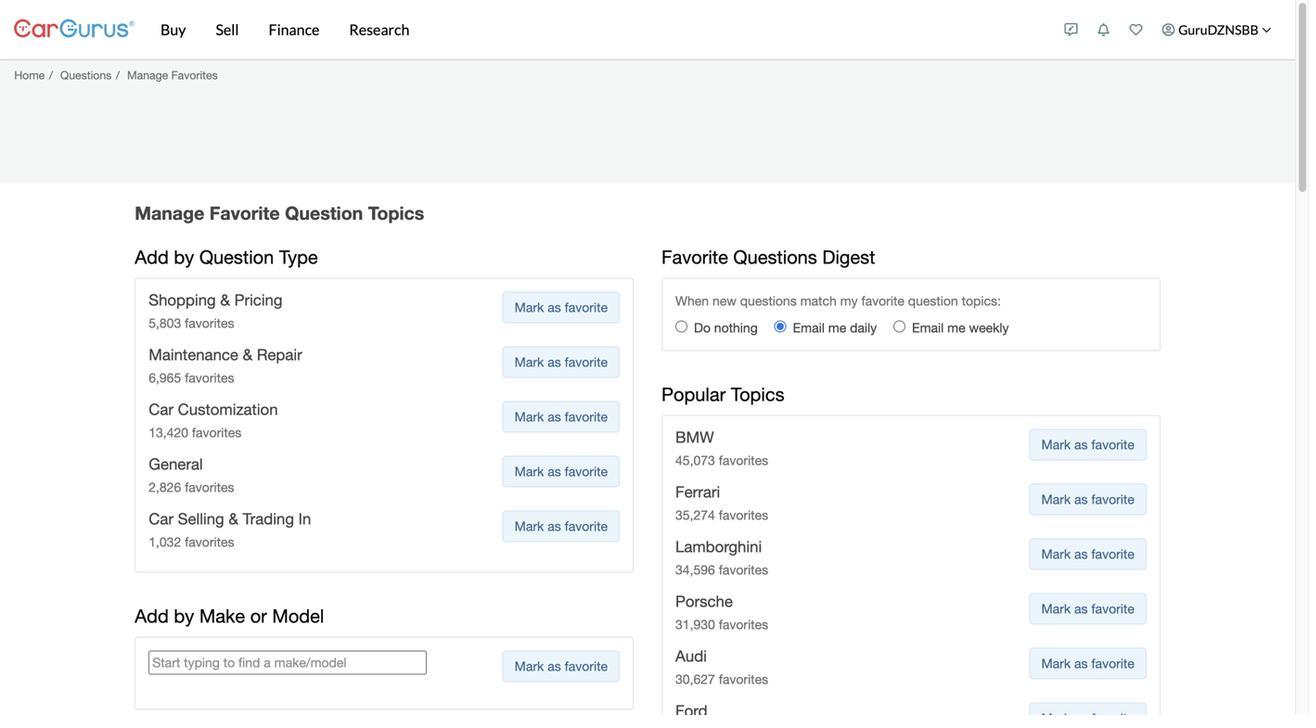 Task type: locate. For each thing, give the bounding box(es) containing it.
favorite
[[210, 202, 280, 224], [662, 246, 729, 268]]

finance button
[[254, 0, 335, 59]]

audi
[[676, 648, 707, 666]]

model
[[272, 606, 324, 628]]

0 vertical spatial questions
[[60, 69, 112, 82]]

favorites right 30,627
[[719, 672, 769, 688]]

mark as favorite for car selling & trading in
[[515, 519, 608, 534]]

mark as favorite link for porsche
[[1030, 594, 1147, 625]]

favorites up the "lamborghini"
[[719, 508, 769, 523]]

me for weekly
[[948, 320, 966, 335]]

porsche 31,930 favorites
[[676, 593, 769, 633]]

as for car selling & trading in
[[548, 519, 561, 534]]

favorites down customization
[[192, 425, 242, 441]]

car up 13,420
[[149, 401, 174, 419]]

add left make
[[135, 606, 169, 628]]

manage favorite question topics
[[135, 202, 425, 224]]

favorite for general
[[565, 464, 608, 480]]

45,073
[[676, 453, 716, 468]]

menu bar containing buy
[[135, 0, 1056, 59]]

1 horizontal spatial email
[[913, 320, 944, 335]]

porsche
[[676, 593, 733, 611]]

& inside maintenance & repair 6,965 favorites
[[243, 346, 253, 364]]

as for maintenance & repair
[[548, 355, 561, 370]]

home link
[[14, 69, 45, 82]]

mark as favorite for car customization
[[515, 409, 608, 425]]

me
[[829, 320, 847, 335], [948, 320, 966, 335]]

customization
[[178, 401, 278, 419]]

favorite for shopping & pricing
[[565, 300, 608, 315]]

question
[[285, 202, 363, 224], [199, 246, 274, 268]]

by for question
[[174, 246, 194, 268]]

&
[[220, 291, 230, 309], [243, 346, 253, 364], [229, 510, 239, 528]]

by for make
[[174, 606, 194, 628]]

by up shopping
[[174, 246, 194, 268]]

favorites inside general 2,826 favorites
[[185, 480, 234, 495]]

email right email me daily option
[[793, 320, 825, 335]]

mark as favorite link
[[503, 292, 620, 323], [503, 347, 620, 378], [503, 401, 620, 433], [1030, 429, 1147, 461], [503, 456, 620, 488], [1030, 484, 1147, 516], [503, 511, 620, 543], [1030, 539, 1147, 570], [1030, 594, 1147, 625], [1030, 649, 1147, 680]]

favorites up selling
[[185, 480, 234, 495]]

type
[[279, 246, 318, 268]]

buy
[[161, 20, 186, 39]]

1 vertical spatial favorite
[[662, 246, 729, 268]]

0 vertical spatial add
[[135, 246, 169, 268]]

1 horizontal spatial questions
[[734, 246, 818, 268]]

0 vertical spatial question
[[285, 202, 363, 224]]

1 email from the left
[[793, 320, 825, 335]]

questions
[[60, 69, 112, 82], [734, 246, 818, 268]]

mark for ferrari
[[1042, 492, 1071, 507]]

1 car from the top
[[149, 401, 174, 419]]

1 vertical spatial &
[[243, 346, 253, 364]]

mark for shopping & pricing
[[515, 300, 544, 315]]

pricing
[[234, 291, 283, 309]]

Email me weekly radio
[[894, 321, 906, 333]]

in
[[299, 510, 311, 528]]

favorites inside the lamborghini 34,596 favorites
[[719, 563, 769, 578]]

when new questions match my favorite question topics:
[[676, 293, 1002, 309]]

as for car customization
[[548, 409, 561, 425]]

favorites
[[171, 69, 218, 82]]

car customization 13,420 favorites
[[149, 401, 278, 441]]

2 car from the top
[[149, 510, 174, 528]]

mark as favorite link for maintenance & repair
[[503, 347, 620, 378]]

mark as favorite for shopping & pricing
[[515, 300, 608, 315]]

research
[[349, 20, 410, 39]]

0 vertical spatial car
[[149, 401, 174, 419]]

favorite questions digest
[[662, 246, 876, 268]]

favorites inside car selling & trading in 1,032 favorites
[[185, 535, 234, 550]]

35,274
[[676, 508, 716, 523]]

general 2,826 favorites
[[149, 455, 234, 495]]

mark for maintenance & repair
[[515, 355, 544, 370]]

popular topics element
[[676, 428, 1147, 716]]

mark as favorite
[[515, 300, 608, 315], [515, 355, 608, 370], [515, 409, 608, 425], [1042, 437, 1135, 452], [515, 464, 608, 480], [1042, 492, 1135, 507], [515, 519, 608, 534], [1042, 547, 1135, 562], [1042, 602, 1135, 617], [1042, 656, 1135, 672]]

favorites up ferrari 35,274 favorites
[[719, 453, 769, 468]]

mark as favorite link for lamborghini
[[1030, 539, 1147, 570]]

add up shopping
[[135, 246, 169, 268]]

/ right the questions link
[[116, 69, 120, 82]]

shopping & pricing 5,803 favorites
[[149, 291, 283, 331]]

me left daily
[[829, 320, 847, 335]]

favorites down porsche
[[719, 617, 769, 633]]

question up type
[[285, 202, 363, 224]]

None text field
[[149, 651, 427, 676]]

favorite for bmw
[[1092, 437, 1135, 452]]

/ right home link
[[49, 69, 53, 82]]

repair
[[257, 346, 302, 364]]

by left make
[[174, 606, 194, 628]]

31,930
[[676, 617, 716, 633]]

as for ferrari
[[1075, 492, 1088, 507]]

& left the repair
[[243, 346, 253, 364]]

1 by from the top
[[174, 246, 194, 268]]

0 horizontal spatial me
[[829, 320, 847, 335]]

buy button
[[146, 0, 201, 59]]

None submit
[[503, 651, 620, 683]]

1 add from the top
[[135, 246, 169, 268]]

favorites up the maintenance in the left of the page
[[185, 316, 234, 331]]

2 add from the top
[[135, 606, 169, 628]]

car up 1,032
[[149, 510, 174, 528]]

1 vertical spatial add
[[135, 606, 169, 628]]

mark as favorite link for audi
[[1030, 649, 1147, 680]]

mark for car selling & trading in
[[515, 519, 544, 534]]

favorite up when
[[662, 246, 729, 268]]

email
[[793, 320, 825, 335], [913, 320, 944, 335]]

add a car review image
[[1065, 23, 1078, 36]]

2 me from the left
[[948, 320, 966, 335]]

manage
[[127, 69, 168, 82], [135, 202, 205, 224]]

mark as favorite link for car customization
[[503, 401, 620, 433]]

as
[[548, 300, 561, 315], [548, 355, 561, 370], [548, 409, 561, 425], [1075, 437, 1088, 452], [548, 464, 561, 480], [1075, 492, 1088, 507], [548, 519, 561, 534], [1075, 547, 1088, 562], [1075, 602, 1088, 617], [1075, 656, 1088, 672]]

as for audi
[[1075, 656, 1088, 672]]

favorite for porsche
[[1092, 602, 1135, 617]]

favorites down selling
[[185, 535, 234, 550]]

1 me from the left
[[829, 320, 847, 335]]

1 vertical spatial question
[[199, 246, 274, 268]]

as for shopping & pricing
[[548, 300, 561, 315]]

trading
[[243, 510, 294, 528]]

0 horizontal spatial /
[[49, 69, 53, 82]]

add for add by make or model
[[135, 606, 169, 628]]

2 by from the top
[[174, 606, 194, 628]]

0 vertical spatial topics
[[368, 202, 425, 224]]

favorite for ferrari
[[1092, 492, 1135, 507]]

question up pricing
[[199, 246, 274, 268]]

maintenance
[[149, 346, 239, 364]]

favorite
[[862, 293, 905, 309], [565, 300, 608, 315], [565, 355, 608, 370], [565, 409, 608, 425], [1092, 437, 1135, 452], [565, 464, 608, 480], [1092, 492, 1135, 507], [565, 519, 608, 534], [1092, 547, 1135, 562], [1092, 602, 1135, 617], [1092, 656, 1135, 672]]

favorites inside ferrari 35,274 favorites
[[719, 508, 769, 523]]

topics
[[368, 202, 425, 224], [731, 384, 785, 406]]

chevron down image
[[1263, 25, 1272, 35]]

0 vertical spatial by
[[174, 246, 194, 268]]

1 vertical spatial topics
[[731, 384, 785, 406]]

audi 30,627 favorites
[[676, 648, 769, 688]]

mark as favorite link for ferrari
[[1030, 484, 1147, 516]]

by
[[174, 246, 194, 268], [174, 606, 194, 628]]

0 vertical spatial favorite
[[210, 202, 280, 224]]

car inside car selling & trading in 1,032 favorites
[[149, 510, 174, 528]]

1 horizontal spatial favorite
[[662, 246, 729, 268]]

saved cars image
[[1130, 23, 1143, 36]]

user icon image
[[1163, 23, 1176, 36]]

email me daily
[[793, 320, 877, 335]]

favorites down the "lamborghini"
[[719, 563, 769, 578]]

make
[[199, 606, 245, 628]]

5,803
[[149, 316, 181, 331]]

ferrari
[[676, 483, 721, 501]]

home / questions / manage favorites
[[14, 69, 218, 82]]

email down question
[[913, 320, 944, 335]]

2 email from the left
[[913, 320, 944, 335]]

favorite up add by question type
[[210, 202, 280, 224]]

1 horizontal spatial topics
[[731, 384, 785, 406]]

favorites
[[185, 316, 234, 331], [185, 370, 234, 386], [192, 425, 242, 441], [719, 453, 769, 468], [185, 480, 234, 495], [719, 508, 769, 523], [185, 535, 234, 550], [719, 563, 769, 578], [719, 617, 769, 633], [719, 672, 769, 688]]

& left pricing
[[220, 291, 230, 309]]

13,420
[[149, 425, 188, 441]]

research button
[[335, 0, 425, 59]]

match
[[801, 293, 837, 309]]

me left weekly
[[948, 320, 966, 335]]

1 horizontal spatial /
[[116, 69, 120, 82]]

questions link
[[60, 69, 112, 82]]

0 horizontal spatial question
[[199, 246, 274, 268]]

mark as favorite for lamborghini
[[1042, 547, 1135, 562]]

question for type
[[199, 246, 274, 268]]

popular topics
[[662, 384, 785, 406]]

1 vertical spatial car
[[149, 510, 174, 528]]

car
[[149, 401, 174, 419], [149, 510, 174, 528]]

0 horizontal spatial email
[[793, 320, 825, 335]]

6,965
[[149, 370, 181, 386]]

favorites down the maintenance in the left of the page
[[185, 370, 234, 386]]

manage up add by question type
[[135, 202, 205, 224]]

car inside the car customization 13,420 favorites
[[149, 401, 174, 419]]

1 vertical spatial by
[[174, 606, 194, 628]]

2 vertical spatial &
[[229, 510, 239, 528]]

manage left favorites
[[127, 69, 168, 82]]

mark for car customization
[[515, 409, 544, 425]]

mark as favorite link for general
[[503, 456, 620, 488]]

menu bar
[[135, 0, 1056, 59]]

& inside shopping & pricing 5,803 favorites
[[220, 291, 230, 309]]

favorite for car selling & trading in
[[565, 519, 608, 534]]

questions down cargurus logo homepage link link
[[60, 69, 112, 82]]

1 horizontal spatial question
[[285, 202, 363, 224]]

/
[[49, 69, 53, 82], [116, 69, 120, 82]]

& right selling
[[229, 510, 239, 528]]

favorite for audi
[[1092, 656, 1135, 672]]

add for add by question type
[[135, 246, 169, 268]]

question for topics
[[285, 202, 363, 224]]

1 vertical spatial manage
[[135, 202, 205, 224]]

questions up the questions
[[734, 246, 818, 268]]

0 horizontal spatial favorite
[[210, 202, 280, 224]]

0 vertical spatial &
[[220, 291, 230, 309]]

mark
[[515, 300, 544, 315], [515, 355, 544, 370], [515, 409, 544, 425], [1042, 437, 1071, 452], [515, 464, 544, 480], [1042, 492, 1071, 507], [515, 519, 544, 534], [1042, 547, 1071, 562], [1042, 602, 1071, 617], [1042, 656, 1071, 672]]

add
[[135, 246, 169, 268], [135, 606, 169, 628]]

1 horizontal spatial me
[[948, 320, 966, 335]]

0 horizontal spatial questions
[[60, 69, 112, 82]]

finance
[[269, 20, 320, 39]]

email for email me weekly
[[913, 320, 944, 335]]



Task type: describe. For each thing, give the bounding box(es) containing it.
add by make or model
[[135, 606, 324, 628]]

1,032
[[149, 535, 181, 550]]

cargurus logo homepage link link
[[14, 3, 135, 56]]

mark as favorite for bmw
[[1042, 437, 1135, 452]]

mark for general
[[515, 464, 544, 480]]

add by question type
[[135, 246, 318, 268]]

mark as favorite for porsche
[[1042, 602, 1135, 617]]

open notifications image
[[1098, 23, 1111, 36]]

selling
[[178, 510, 224, 528]]

maintenance & repair 6,965 favorites
[[149, 346, 302, 386]]

gurudznsbb button
[[1153, 4, 1282, 56]]

gurudznsbb
[[1179, 22, 1259, 38]]

nothing
[[715, 320, 758, 335]]

& inside car selling & trading in 1,032 favorites
[[229, 510, 239, 528]]

car selling & trading in 1,032 favorites
[[149, 510, 311, 550]]

0 vertical spatial manage
[[127, 69, 168, 82]]

car for car selling & trading in
[[149, 510, 174, 528]]

email for email me daily
[[793, 320, 825, 335]]

2 / from the left
[[116, 69, 120, 82]]

favorite for lamborghini
[[1092, 547, 1135, 562]]

shopping
[[149, 291, 216, 309]]

favorites inside audi 30,627 favorites
[[719, 672, 769, 688]]

favorites inside maintenance & repair 6,965 favorites
[[185, 370, 234, 386]]

mark for lamborghini
[[1042, 547, 1071, 562]]

Email me daily radio
[[775, 321, 787, 333]]

mark for porsche
[[1042, 602, 1071, 617]]

bmw 45,073 favorites
[[676, 428, 769, 468]]

mark as favorite link for bmw
[[1030, 429, 1147, 461]]

& for shopping
[[220, 291, 230, 309]]

gurudznsbb menu
[[1056, 4, 1282, 56]]

1 vertical spatial questions
[[734, 246, 818, 268]]

or
[[250, 606, 267, 628]]

do nothing
[[694, 320, 758, 335]]

30,627
[[676, 672, 716, 688]]

lamborghini 34,596 favorites
[[676, 538, 769, 578]]

when
[[676, 293, 709, 309]]

as for lamborghini
[[1075, 547, 1088, 562]]

popular
[[662, 384, 726, 406]]

cargurus logo homepage link image
[[14, 3, 135, 56]]

2,826
[[149, 480, 181, 495]]

digest
[[823, 246, 876, 268]]

topics:
[[962, 293, 1002, 309]]

as for bmw
[[1075, 437, 1088, 452]]

bmw
[[676, 428, 715, 446]]

my
[[841, 293, 858, 309]]

sell
[[216, 20, 239, 39]]

34,596
[[676, 563, 716, 578]]

weekly
[[970, 320, 1010, 335]]

ferrari 35,274 favorites
[[676, 483, 769, 523]]

0 horizontal spatial topics
[[368, 202, 425, 224]]

favorites inside bmw 45,073 favorites
[[719, 453, 769, 468]]

mark for bmw
[[1042, 437, 1071, 452]]

& for maintenance
[[243, 346, 253, 364]]

sell button
[[201, 0, 254, 59]]

general
[[149, 455, 203, 473]]

me for daily
[[829, 320, 847, 335]]

1 / from the left
[[49, 69, 53, 82]]

question
[[909, 293, 959, 309]]

Do nothing radio
[[676, 321, 688, 333]]

daily
[[850, 320, 877, 335]]

favorites inside shopping & pricing 5,803 favorites
[[185, 316, 234, 331]]

new
[[713, 293, 737, 309]]

mark as favorite for general
[[515, 464, 608, 480]]

mark as favorite for ferrari
[[1042, 492, 1135, 507]]

mark as favorite for maintenance & repair
[[515, 355, 608, 370]]

favorite for maintenance & repair
[[565, 355, 608, 370]]

mark as favorite link for car selling & trading in
[[503, 511, 620, 543]]

mark for audi
[[1042, 656, 1071, 672]]

car for car customization
[[149, 401, 174, 419]]

favorites inside the car customization 13,420 favorites
[[192, 425, 242, 441]]

home
[[14, 69, 45, 82]]

favorite for car customization
[[565, 409, 608, 425]]

favorites inside porsche 31,930 favorites
[[719, 617, 769, 633]]

mark as favorite link for shopping & pricing
[[503, 292, 620, 323]]

questions
[[741, 293, 797, 309]]

do
[[694, 320, 711, 335]]

mark as favorite for audi
[[1042, 656, 1135, 672]]

lamborghini
[[676, 538, 762, 556]]

as for porsche
[[1075, 602, 1088, 617]]

email me weekly
[[913, 320, 1010, 335]]

as for general
[[548, 464, 561, 480]]



Task type: vqa. For each thing, say whether or not it's contained in the screenshot.


